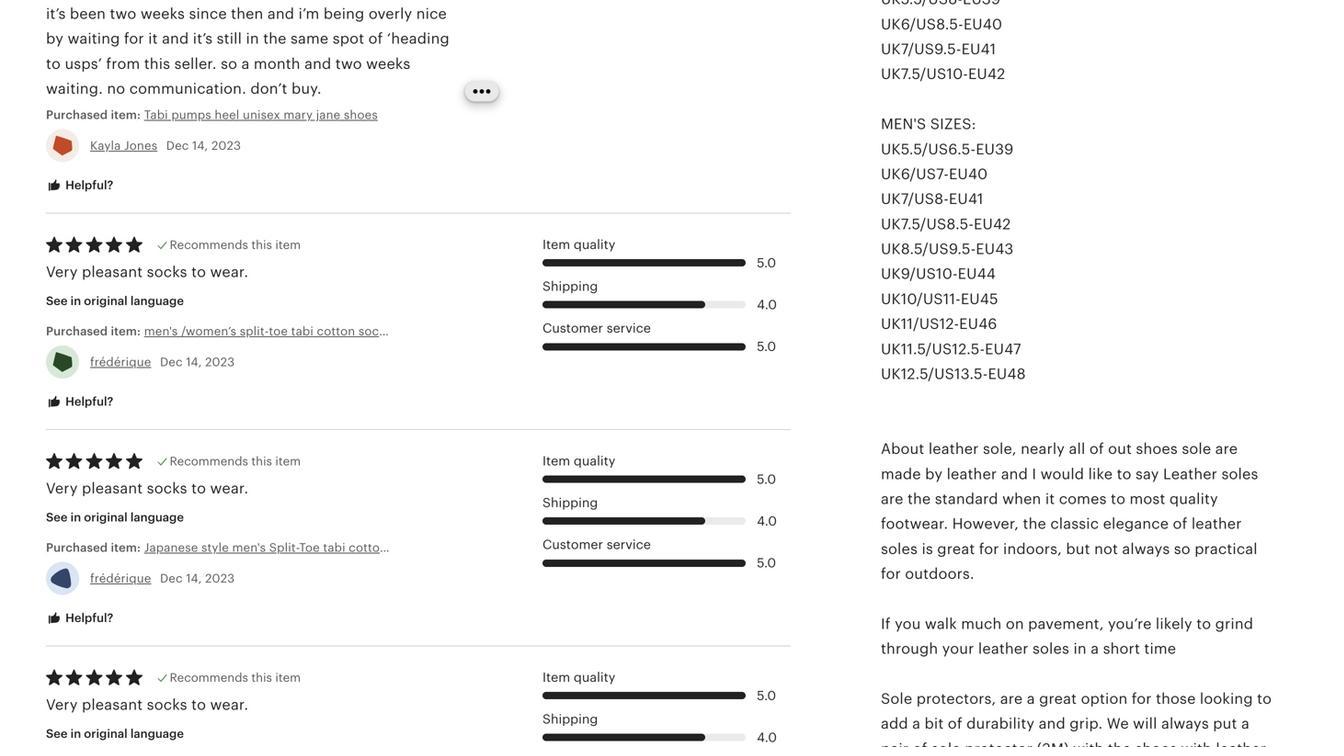 Task type: locate. For each thing, give the bounding box(es) containing it.
1 helpful? button from the top
[[32, 169, 127, 203]]

2 see in original language button from the top
[[32, 501, 198, 535]]

1 see in original language from the top
[[46, 294, 184, 308]]

0 vertical spatial item:
[[111, 108, 141, 122]]

are up the leather
[[1216, 441, 1238, 458]]

1 vertical spatial and
[[1039, 716, 1066, 733]]

leather down on
[[979, 641, 1029, 658]]

2 vertical spatial see in original language button
[[32, 718, 198, 748]]

2 helpful? button from the top
[[32, 385, 127, 419]]

1 vertical spatial item quality
[[543, 454, 616, 469]]

0 vertical spatial item
[[275, 238, 301, 252]]

2 vertical spatial very pleasant socks to wear.
[[46, 697, 249, 714]]

2 see in original language from the top
[[46, 511, 184, 525]]

1 customer service from the top
[[543, 322, 651, 336]]

2 vertical spatial item quality
[[543, 671, 616, 685]]

4.0
[[757, 298, 777, 312], [757, 515, 777, 529], [757, 731, 777, 745]]

0 horizontal spatial sole
[[932, 741, 961, 748]]

for
[[979, 541, 1000, 558], [881, 566, 901, 583], [1132, 691, 1152, 708]]

0 vertical spatial see in original language button
[[32, 285, 198, 318]]

eu42
[[969, 66, 1006, 82], [974, 216, 1011, 233]]

men's /women's split-toe tabi cotton socks fit sizes eu39-45 link
[[144, 324, 492, 340]]

2023
[[212, 139, 241, 153], [205, 355, 235, 369], [205, 572, 235, 586]]

original for japanese
[[84, 511, 128, 525]]

2 frédérique link from the top
[[90, 572, 151, 586]]

2 vertical spatial item
[[543, 671, 571, 685]]

1 very from the top
[[46, 264, 78, 280]]

2 vertical spatial see
[[46, 728, 68, 741]]

cotton right toe
[[317, 325, 355, 339]]

0 horizontal spatial soles
[[881, 541, 918, 558]]

great
[[938, 541, 975, 558], [1040, 691, 1077, 708]]

2 wear. from the top
[[210, 481, 249, 497]]

1 with from the left
[[1073, 741, 1104, 748]]

frédérique dec 14, 2023 down /women's
[[90, 355, 235, 369]]

pleasant for japanese
[[82, 481, 143, 497]]

eu40 up uk7.5/us10- in the top right of the page
[[964, 16, 1003, 32]]

1 see in original language button from the top
[[32, 285, 198, 318]]

are inside sole protectors, are a great option for those looking to add a bit of durability and grip. we will always put a pair of sole protector (3m) with the shoes with leath
[[1001, 691, 1023, 708]]

2 vertical spatial wear.
[[210, 697, 249, 714]]

durability
[[967, 716, 1035, 733]]

1 vertical spatial for
[[881, 566, 901, 583]]

0 vertical spatial and
[[1001, 466, 1028, 483]]

0 horizontal spatial great
[[938, 541, 975, 558]]

sole inside about leather sole, nearly all of out shoes sole are made by leather and i would like to say leather soles are the standard when it comes to most quality footwear. however, the classic elegance of leather soles is great for indoors, but not always so practical for outdoors.
[[1182, 441, 1212, 458]]

0 vertical spatial item quality
[[543, 238, 616, 252]]

for up will at the right bottom of the page
[[1132, 691, 1152, 708]]

2 customer service from the top
[[543, 538, 651, 553]]

2 item quality from the top
[[543, 454, 616, 469]]

3 see in original language button from the top
[[32, 718, 198, 748]]

2 vertical spatial item
[[275, 672, 301, 685]]

see in original language button
[[32, 285, 198, 318], [32, 501, 198, 535], [32, 718, 198, 748]]

are up durability
[[1001, 691, 1023, 708]]

2 recommends this item from the top
[[170, 455, 301, 469]]

0 vertical spatial see
[[46, 294, 68, 308]]

item: left tabi
[[111, 108, 141, 122]]

1 wear. from the top
[[210, 264, 249, 280]]

0 horizontal spatial men's
[[144, 325, 178, 339]]

sole
[[881, 691, 913, 708]]

1 vertical spatial eu40
[[949, 166, 988, 183]]

and left i
[[1001, 466, 1028, 483]]

eu41 inside uk6/us8.5-eu40 uk7/us9.5-eu41 uk7.5/us10-eu42
[[962, 41, 997, 57]]

1 vertical spatial helpful?
[[63, 395, 113, 409]]

3 pleasant from the top
[[82, 697, 143, 714]]

1 customer from the top
[[543, 322, 603, 336]]

eu42 up sizes:
[[969, 66, 1006, 82]]

2 vertical spatial this
[[251, 672, 272, 685]]

helpful?
[[63, 178, 113, 192], [63, 395, 113, 409], [63, 612, 113, 625]]

/women's
[[181, 325, 237, 339]]

in inside if you walk much on pavement, you're likely to grind through your leather soles in a short time
[[1074, 641, 1087, 658]]

1 vertical spatial tabi
[[323, 542, 346, 555]]

0 horizontal spatial the
[[908, 491, 931, 508]]

dec down japanese
[[160, 572, 183, 586]]

1 item: from the top
[[111, 108, 141, 122]]

0 vertical spatial cotton
[[317, 325, 355, 339]]

helpful? button
[[32, 169, 127, 203], [32, 385, 127, 419], [32, 602, 127, 636]]

1 vertical spatial helpful? button
[[32, 385, 127, 419]]

with down grip. at bottom right
[[1073, 741, 1104, 748]]

14, down /women's
[[186, 355, 202, 369]]

2 vertical spatial shipping
[[543, 713, 598, 727]]

sole down bit
[[932, 741, 961, 748]]

3 original from the top
[[84, 728, 128, 741]]

a left short
[[1091, 641, 1099, 658]]

2 service from the top
[[607, 538, 651, 553]]

0 horizontal spatial fit
[[395, 325, 407, 339]]

purchased for purchased item: japanese style men's split-toe tabi cotton quarter anklets socks fit sizes eu38-45
[[46, 542, 108, 555]]

recommends this item
[[170, 238, 301, 252], [170, 455, 301, 469], [170, 672, 301, 685]]

1 vertical spatial see in original language
[[46, 511, 184, 525]]

2 vertical spatial purchased
[[46, 542, 108, 555]]

item quality
[[543, 238, 616, 252], [543, 454, 616, 469], [543, 671, 616, 685]]

2 item: from the top
[[111, 325, 141, 339]]

language for men's
[[130, 294, 184, 308]]

see in original language button for japanese style men's split-toe tabi cotton quarter anklets socks fit sizes eu38-45
[[32, 501, 198, 535]]

1 language from the top
[[130, 294, 184, 308]]

eu40 inside men's sizes: uk5.5/us6.5-eu39 uk6/us7-eu40 uk7/us8-eu41 uk7.5/us8.5-eu42 uk8.5/us9.5-eu43 uk9/us10-eu44 uk10/us11-eu45 uk11/us12-eu46 uk11.5/us12.5-eu47 uk12.5/us13.5-eu48
[[949, 166, 988, 183]]

2 4.0 from the top
[[757, 515, 777, 529]]

2 vertical spatial for
[[1132, 691, 1152, 708]]

0 vertical spatial shoes
[[344, 108, 378, 122]]

0 vertical spatial see in original language
[[46, 294, 184, 308]]

sole
[[1182, 441, 1212, 458], [932, 741, 961, 748]]

2023 down heel
[[212, 139, 241, 153]]

say
[[1136, 466, 1160, 483]]

sizes left eu38-
[[533, 542, 562, 555]]

shipping
[[543, 280, 598, 294], [543, 496, 598, 511], [543, 713, 598, 727]]

for down however,
[[979, 541, 1000, 558]]

add
[[881, 716, 909, 733]]

1 vertical spatial see in original language button
[[32, 501, 198, 535]]

3 language from the top
[[130, 728, 184, 741]]

2 pleasant from the top
[[82, 481, 143, 497]]

of
[[1090, 441, 1105, 458], [1173, 516, 1188, 533], [948, 716, 963, 733], [913, 741, 928, 748]]

4 5.0 from the top
[[757, 557, 776, 571]]

comes
[[1059, 491, 1107, 508]]

1 recommends from the top
[[170, 238, 248, 252]]

1 shipping from the top
[[543, 280, 598, 294]]

item:
[[111, 108, 141, 122], [111, 325, 141, 339], [111, 542, 141, 555]]

2 frédérique dec 14, 2023 from the top
[[90, 572, 235, 586]]

1 vertical spatial this
[[251, 455, 272, 469]]

2 frédérique from the top
[[90, 572, 151, 586]]

dec
[[166, 139, 189, 153], [160, 355, 183, 369], [160, 572, 183, 586]]

classic
[[1051, 516, 1099, 533]]

and inside about leather sole, nearly all of out shoes sole are made by leather and i would like to say leather soles are the standard when it comes to most quality footwear. however, the classic elegance of leather soles is great for indoors, but not always so practical for outdoors.
[[1001, 466, 1028, 483]]

a
[[1091, 641, 1099, 658], [1027, 691, 1036, 708], [913, 716, 921, 733], [1242, 716, 1250, 733]]

1 vertical spatial 14,
[[186, 355, 202, 369]]

of right bit
[[948, 716, 963, 733]]

1 horizontal spatial sole
[[1182, 441, 1212, 458]]

3 item: from the top
[[111, 542, 141, 555]]

1 vertical spatial sizes
[[533, 542, 562, 555]]

2 vertical spatial pleasant
[[82, 697, 143, 714]]

1 vertical spatial always
[[1162, 716, 1210, 733]]

3 shipping from the top
[[543, 713, 598, 727]]

uk6/us7-
[[881, 166, 949, 183]]

jones
[[124, 139, 158, 153]]

1 service from the top
[[607, 322, 651, 336]]

mary
[[284, 108, 313, 122]]

2 this from the top
[[251, 455, 272, 469]]

the inside sole protectors, are a great option for those looking to add a bit of durability and grip. we will always put a pair of sole protector (3m) with the shoes with leath
[[1108, 741, 1132, 748]]

1 vertical spatial 4.0
[[757, 515, 777, 529]]

made
[[881, 466, 921, 483]]

style
[[201, 542, 229, 555]]

nearly
[[1021, 441, 1065, 458]]

3 this from the top
[[251, 672, 272, 685]]

3 helpful? from the top
[[63, 612, 113, 625]]

0 vertical spatial very
[[46, 264, 78, 280]]

to inside sole protectors, are a great option for those looking to add a bit of durability and grip. we will always put a pair of sole protector (3m) with the shoes with leath
[[1258, 691, 1272, 708]]

so
[[1174, 541, 1191, 558]]

eu43
[[976, 241, 1014, 258]]

2 item from the top
[[543, 454, 571, 469]]

this for men's
[[251, 455, 272, 469]]

language
[[130, 294, 184, 308], [130, 511, 184, 525], [130, 728, 184, 741]]

2 horizontal spatial for
[[1132, 691, 1152, 708]]

2 vertical spatial 2023
[[205, 572, 235, 586]]

this
[[251, 238, 272, 252], [251, 455, 272, 469], [251, 672, 272, 685]]

are down made
[[881, 491, 904, 508]]

1 vertical spatial fit
[[518, 542, 530, 555]]

0 vertical spatial frédérique
[[90, 355, 151, 369]]

the up footwear.
[[908, 491, 931, 508]]

0 vertical spatial purchased
[[46, 108, 108, 122]]

very for purchased item: men's /women's split-toe tabi cotton socks fit sizes eu39-45
[[46, 264, 78, 280]]

5 5.0 from the top
[[757, 689, 776, 704]]

we
[[1107, 716, 1129, 733]]

1 vertical spatial purchased
[[46, 325, 108, 339]]

0 vertical spatial helpful? button
[[32, 169, 127, 203]]

0 vertical spatial for
[[979, 541, 1000, 558]]

2023 for /women's
[[205, 355, 235, 369]]

soles down "pavement,"
[[1033, 641, 1070, 658]]

0 vertical spatial customer
[[543, 322, 603, 336]]

of right all
[[1090, 441, 1105, 458]]

2 language from the top
[[130, 511, 184, 525]]

1 original from the top
[[84, 294, 128, 308]]

2 vertical spatial are
[[1001, 691, 1023, 708]]

always down elegance
[[1123, 541, 1170, 558]]

2 vertical spatial 4.0
[[757, 731, 777, 745]]

helpful? button for purchased item: japanese style men's split-toe tabi cotton quarter anklets socks fit sizes eu38-45
[[32, 602, 127, 636]]

would
[[1041, 466, 1085, 483]]

sizes:
[[931, 116, 977, 133]]

eu48
[[988, 366, 1026, 383]]

and up (3m) on the right of the page
[[1039, 716, 1066, 733]]

dec down /women's
[[160, 355, 183, 369]]

3 5.0 from the top
[[757, 473, 776, 487]]

always down those
[[1162, 716, 1210, 733]]

2 very pleasant socks to wear. from the top
[[46, 481, 249, 497]]

1 vertical spatial customer service
[[543, 538, 651, 553]]

0 vertical spatial recommends this item
[[170, 238, 301, 252]]

3 item from the top
[[543, 671, 571, 685]]

shoes up say
[[1136, 441, 1178, 458]]

1 vertical spatial see
[[46, 511, 68, 525]]

are
[[1216, 441, 1238, 458], [881, 491, 904, 508], [1001, 691, 1023, 708]]

1 horizontal spatial sizes
[[533, 542, 562, 555]]

uk5.5/us6.5-
[[881, 141, 976, 158]]

0 vertical spatial eu42
[[969, 66, 1006, 82]]

1 pleasant from the top
[[82, 264, 143, 280]]

1 frédérique from the top
[[90, 355, 151, 369]]

men's right style
[[232, 542, 266, 555]]

0 horizontal spatial sizes
[[410, 325, 439, 339]]

45
[[477, 325, 492, 339], [600, 542, 614, 555]]

item: left /women's
[[111, 325, 141, 339]]

2023 down style
[[205, 572, 235, 586]]

item
[[543, 238, 571, 252], [543, 454, 571, 469], [543, 671, 571, 685]]

item for 45
[[543, 238, 571, 252]]

item: left japanese
[[111, 542, 141, 555]]

the up indoors,
[[1023, 516, 1047, 533]]

uk6/us8.5-eu40 uk7/us9.5-eu41 uk7.5/us10-eu42
[[881, 16, 1006, 82]]

about leather sole, nearly all of out shoes sole are made by leather and i would like to say leather soles are the standard when it comes to most quality footwear. however, the classic elegance of leather soles is great for indoors, but not always so practical for outdoors.
[[881, 441, 1259, 583]]

see in original language for japanese style men's split-toe tabi cotton quarter anklets socks fit sizes eu38-45
[[46, 511, 184, 525]]

purchased
[[46, 108, 108, 122], [46, 325, 108, 339], [46, 542, 108, 555]]

service for purchased item: men's /women's split-toe tabi cotton socks fit sizes eu39-45
[[607, 322, 651, 336]]

eu41 up uk7.5/us8.5-
[[949, 191, 984, 208]]

1 vertical spatial original
[[84, 511, 128, 525]]

eu40 down eu39
[[949, 166, 988, 183]]

3 wear. from the top
[[210, 697, 249, 714]]

shipping for 45
[[543, 280, 598, 294]]

always
[[1123, 541, 1170, 558], [1162, 716, 1210, 733]]

soles
[[1222, 466, 1259, 483], [881, 541, 918, 558], [1033, 641, 1070, 658]]

0 vertical spatial sole
[[1182, 441, 1212, 458]]

eu46
[[960, 316, 998, 333]]

customer service for purchased item: japanese style men's split-toe tabi cotton quarter anklets socks fit sizes eu38-45
[[543, 538, 651, 553]]

2 customer from the top
[[543, 538, 603, 553]]

tabi
[[291, 325, 314, 339], [323, 542, 346, 555]]

3 purchased from the top
[[46, 542, 108, 555]]

1 vertical spatial frédérique
[[90, 572, 151, 586]]

2 vertical spatial the
[[1108, 741, 1132, 748]]

shoes down will at the right bottom of the page
[[1136, 741, 1178, 748]]

soles left is at the right of the page
[[881, 541, 918, 558]]

2 horizontal spatial are
[[1216, 441, 1238, 458]]

0 vertical spatial eu41
[[962, 41, 997, 57]]

1 item quality from the top
[[543, 238, 616, 252]]

original
[[84, 294, 128, 308], [84, 511, 128, 525], [84, 728, 128, 741]]

kayla jones link
[[90, 139, 158, 153]]

2 vertical spatial very
[[46, 697, 78, 714]]

toe
[[269, 325, 288, 339]]

and inside sole protectors, are a great option for those looking to add a bit of durability and grip. we will always put a pair of sole protector (3m) with the shoes with leath
[[1039, 716, 1066, 733]]

frédérique for men's
[[90, 355, 151, 369]]

0 horizontal spatial with
[[1073, 741, 1104, 748]]

item
[[275, 238, 301, 252], [275, 455, 301, 469], [275, 672, 301, 685]]

shoes right jane at the top left of page
[[344, 108, 378, 122]]

14, down pumps
[[192, 139, 208, 153]]

1 horizontal spatial with
[[1182, 741, 1212, 748]]

1 helpful? from the top
[[63, 178, 113, 192]]

service for purchased item: japanese style men's split-toe tabi cotton quarter anklets socks fit sizes eu38-45
[[607, 538, 651, 553]]

in
[[70, 294, 81, 308], [70, 511, 81, 525], [1074, 641, 1087, 658], [70, 728, 81, 741]]

0 vertical spatial eu40
[[964, 16, 1003, 32]]

1 frédérique dec 14, 2023 from the top
[[90, 355, 235, 369]]

3 see from the top
[[46, 728, 68, 741]]

1 vertical spatial very
[[46, 481, 78, 497]]

see in original language button for men's /women's split-toe tabi cotton socks fit sizes eu39-45
[[32, 285, 198, 318]]

wear.
[[210, 264, 249, 280], [210, 481, 249, 497], [210, 697, 249, 714]]

2 recommends from the top
[[170, 455, 248, 469]]

leather up standard
[[947, 466, 997, 483]]

frédérique dec 14, 2023
[[90, 355, 235, 369], [90, 572, 235, 586]]

with
[[1073, 741, 1104, 748], [1182, 741, 1212, 748]]

1 very pleasant socks to wear. from the top
[[46, 264, 249, 280]]

1 frédérique link from the top
[[90, 355, 151, 369]]

frédérique link for japanese style men's split-toe tabi cotton quarter anklets socks fit sizes eu38-45
[[90, 572, 151, 586]]

14, down style
[[186, 572, 202, 586]]

1 purchased from the top
[[46, 108, 108, 122]]

for left outdoors.
[[881, 566, 901, 583]]

eu45
[[961, 291, 999, 308]]

0 vertical spatial recommends
[[170, 238, 248, 252]]

protectors,
[[917, 691, 997, 708]]

1 recommends this item from the top
[[170, 238, 301, 252]]

4.0 for purchased item: men's /women's split-toe tabi cotton socks fit sizes eu39-45
[[757, 298, 777, 312]]

2 vertical spatial see in original language
[[46, 728, 184, 741]]

to
[[191, 264, 206, 280], [1117, 466, 1132, 483], [191, 481, 206, 497], [1111, 491, 1126, 508], [1197, 616, 1212, 633], [1258, 691, 1272, 708], [191, 697, 206, 714]]

1 vertical spatial sole
[[932, 741, 961, 748]]

very pleasant socks to wear. for japanese
[[46, 481, 249, 497]]

0 vertical spatial wear.
[[210, 264, 249, 280]]

helpful? for purchased item: men's /women's split-toe tabi cotton socks fit sizes eu39-45
[[63, 395, 113, 409]]

pleasant for men's
[[82, 264, 143, 280]]

0 vertical spatial frédérique link
[[90, 355, 151, 369]]

with down those
[[1182, 741, 1212, 748]]

cotton
[[317, 325, 355, 339], [349, 542, 387, 555]]

2023 down /women's
[[205, 355, 235, 369]]

2 very from the top
[[46, 481, 78, 497]]

2 helpful? from the top
[[63, 395, 113, 409]]

very for purchased item: japanese style men's split-toe tabi cotton quarter anklets socks fit sizes eu38-45
[[46, 481, 78, 497]]

men's left /women's
[[144, 325, 178, 339]]

great right is at the right of the page
[[938, 541, 975, 558]]

kayla
[[90, 139, 121, 153]]

eu39
[[976, 141, 1014, 158]]

2 vertical spatial dec
[[160, 572, 183, 586]]

1 item from the top
[[275, 238, 301, 252]]

quarter
[[391, 542, 434, 555]]

2 vertical spatial shoes
[[1136, 741, 1178, 748]]

shipping for fit
[[543, 496, 598, 511]]

1 4.0 from the top
[[757, 298, 777, 312]]

2 item from the top
[[275, 455, 301, 469]]

2 horizontal spatial the
[[1108, 741, 1132, 748]]

1 vertical spatial very pleasant socks to wear.
[[46, 481, 249, 497]]

always inside about leather sole, nearly all of out shoes sole are made by leather and i would like to say leather soles are the standard when it comes to most quality footwear. however, the classic elegance of leather soles is great for indoors, but not always so practical for outdoors.
[[1123, 541, 1170, 558]]

on
[[1006, 616, 1025, 633]]

socks
[[147, 264, 187, 280], [359, 325, 392, 339], [147, 481, 187, 497], [482, 542, 514, 555], [147, 697, 187, 714]]

1 horizontal spatial 45
[[600, 542, 614, 555]]

1 this from the top
[[251, 238, 272, 252]]

sizes left eu39-
[[410, 325, 439, 339]]

fit left eu38-
[[518, 542, 530, 555]]

2 see from the top
[[46, 511, 68, 525]]

recommends
[[170, 238, 248, 252], [170, 455, 248, 469], [170, 672, 248, 685]]

1 vertical spatial frédérique dec 14, 2023
[[90, 572, 235, 586]]

item: for tabi
[[111, 108, 141, 122]]

frédérique dec 14, 2023 down japanese
[[90, 572, 235, 586]]

1 item from the top
[[543, 238, 571, 252]]

1 see from the top
[[46, 294, 68, 308]]

cotton left quarter
[[349, 542, 387, 555]]

shoes inside about leather sole, nearly all of out shoes sole are made by leather and i would like to say leather soles are the standard when it comes to most quality footwear. however, the classic elegance of leather soles is great for indoors, but not always so practical for outdoors.
[[1136, 441, 1178, 458]]

3 recommends from the top
[[170, 672, 248, 685]]

0 vertical spatial 14,
[[192, 139, 208, 153]]

4.0 for purchased item: japanese style men's split-toe tabi cotton quarter anklets socks fit sizes eu38-45
[[757, 515, 777, 529]]

frédérique link
[[90, 355, 151, 369], [90, 572, 151, 586]]

dec down pumps
[[166, 139, 189, 153]]

sole up the leather
[[1182, 441, 1212, 458]]

2 vertical spatial item:
[[111, 542, 141, 555]]

frédérique link for men's /women's split-toe tabi cotton socks fit sizes eu39-45
[[90, 355, 151, 369]]

eu41 up uk7.5/us10- in the top right of the page
[[962, 41, 997, 57]]

the down we at the right of the page
[[1108, 741, 1132, 748]]

3 helpful? button from the top
[[32, 602, 127, 636]]

2 5.0 from the top
[[757, 340, 776, 354]]

frédérique for japanese
[[90, 572, 151, 586]]

soles right the leather
[[1222, 466, 1259, 483]]

2 vertical spatial original
[[84, 728, 128, 741]]

0 vertical spatial fit
[[395, 325, 407, 339]]

see for purchased item: men's /women's split-toe tabi cotton socks fit sizes eu39-45
[[46, 294, 68, 308]]

eu42 up eu43
[[974, 216, 1011, 233]]

footwear.
[[881, 516, 949, 533]]

0 vertical spatial frédérique dec 14, 2023
[[90, 355, 235, 369]]

0 vertical spatial 4.0
[[757, 298, 777, 312]]

1 vertical spatial 2023
[[205, 355, 235, 369]]

2 shipping from the top
[[543, 496, 598, 511]]

service
[[607, 322, 651, 336], [607, 538, 651, 553]]

purchased item: tabi pumps heel unisex mary jane shoes
[[46, 108, 378, 122]]

2 original from the top
[[84, 511, 128, 525]]

see
[[46, 294, 68, 308], [46, 511, 68, 525], [46, 728, 68, 741]]

fit left eu39-
[[395, 325, 407, 339]]

pleasant
[[82, 264, 143, 280], [82, 481, 143, 497], [82, 697, 143, 714]]

3 recommends this item from the top
[[170, 672, 301, 685]]

sole inside sole protectors, are a great option for those looking to add a bit of durability and grip. we will always put a pair of sole protector (3m) with the shoes with leath
[[932, 741, 961, 748]]

very pleasant socks to wear. for men's
[[46, 264, 249, 280]]

2 purchased from the top
[[46, 325, 108, 339]]

great up grip. at bottom right
[[1040, 691, 1077, 708]]

purchased item: men's /women's split-toe tabi cotton socks fit sizes eu39-45
[[46, 325, 492, 339]]



Task type: describe. For each thing, give the bounding box(es) containing it.
this for split-
[[251, 238, 272, 252]]

time
[[1145, 641, 1177, 658]]

when
[[1003, 491, 1042, 508]]

likely
[[1156, 616, 1193, 633]]

uk7.5/us10-
[[881, 66, 969, 82]]

toe
[[299, 542, 320, 555]]

0 vertical spatial the
[[908, 491, 931, 508]]

3 item from the top
[[275, 672, 301, 685]]

2 horizontal spatial soles
[[1222, 466, 1259, 483]]

a inside if you walk much on pavement, you're likely to grind through your leather soles in a short time
[[1091, 641, 1099, 658]]

men's sizes: uk5.5/us6.5-eu39 uk6/us7-eu40 uk7/us8-eu41 uk7.5/us8.5-eu42 uk8.5/us9.5-eu43 uk9/us10-eu44 uk10/us11-eu45 uk11/us12-eu46 uk11.5/us12.5-eu47 uk12.5/us13.5-eu48
[[881, 116, 1026, 383]]

tabi
[[144, 108, 168, 122]]

2023 for style
[[205, 572, 235, 586]]

for inside sole protectors, are a great option for those looking to add a bit of durability and grip. we will always put a pair of sole protector (3m) with the shoes with leath
[[1132, 691, 1152, 708]]

outdoors.
[[905, 566, 975, 583]]

item for fit
[[543, 454, 571, 469]]

purchased for purchased item: tabi pumps heel unisex mary jane shoes
[[46, 108, 108, 122]]

i
[[1032, 466, 1037, 483]]

eu40 inside uk6/us8.5-eu40 uk7/us9.5-eu41 uk7.5/us10-eu42
[[964, 16, 1003, 32]]

great inside about leather sole, nearly all of out shoes sole are made by leather and i would like to say leather soles are the standard when it comes to most quality footwear. however, the classic elegance of leather soles is great for indoors, but not always so practical for outdoors.
[[938, 541, 975, 558]]

uk7/us8-
[[881, 191, 949, 208]]

unisex
[[243, 108, 280, 122]]

by
[[926, 466, 943, 483]]

it
[[1046, 491, 1055, 508]]

quality inside about leather sole, nearly all of out shoes sole are made by leather and i would like to say leather soles are the standard when it comes to most quality footwear. however, the classic elegance of leather soles is great for indoors, but not always so practical for outdoors.
[[1170, 491, 1219, 508]]

1 5.0 from the top
[[757, 256, 776, 270]]

helpful? for purchased item: japanese style men's split-toe tabi cotton quarter anklets socks fit sizes eu38-45
[[63, 612, 113, 625]]

those
[[1156, 691, 1196, 708]]

3 very from the top
[[46, 697, 78, 714]]

pavement,
[[1029, 616, 1104, 633]]

1 horizontal spatial tabi
[[323, 542, 346, 555]]

much
[[962, 616, 1002, 633]]

0 vertical spatial men's
[[144, 325, 178, 339]]

1 horizontal spatial men's
[[232, 542, 266, 555]]

recommends for /women's
[[170, 238, 248, 252]]

1 vertical spatial soles
[[881, 541, 918, 558]]

item for toe
[[275, 238, 301, 252]]

0 vertical spatial are
[[1216, 441, 1238, 458]]

0 vertical spatial tabi
[[291, 325, 314, 339]]

frédérique dec 14, 2023 for japanese
[[90, 572, 235, 586]]

wear. for /women's
[[210, 264, 249, 280]]

item quality for men's /women's split-toe tabi cotton socks fit sizes eu39-45
[[543, 238, 616, 252]]

uk6/us8.5-
[[881, 16, 964, 32]]

item quality for japanese style men's split-toe tabi cotton quarter anklets socks fit sizes eu38-45
[[543, 454, 616, 469]]

see in original language for men's /women's split-toe tabi cotton socks fit sizes eu39-45
[[46, 294, 184, 308]]

uk10/us11-
[[881, 291, 961, 308]]

protector
[[965, 741, 1033, 748]]

great inside sole protectors, are a great option for those looking to add a bit of durability and grip. we will always put a pair of sole protector (3m) with the shoes with leath
[[1040, 691, 1077, 708]]

original for men's
[[84, 294, 128, 308]]

1 vertical spatial cotton
[[349, 542, 387, 555]]

eu38-
[[565, 542, 600, 555]]

about
[[881, 441, 925, 458]]

put
[[1214, 716, 1238, 733]]

always inside sole protectors, are a great option for those looking to add a bit of durability and grip. we will always put a pair of sole protector (3m) with the shoes with leath
[[1162, 716, 1210, 733]]

bit
[[925, 716, 944, 733]]

a right 'put' in the bottom of the page
[[1242, 716, 1250, 733]]

14, for /women's
[[186, 355, 202, 369]]

customer service for purchased item: men's /women's split-toe tabi cotton socks fit sizes eu39-45
[[543, 322, 651, 336]]

recommends for style
[[170, 455, 248, 469]]

split-
[[269, 542, 299, 555]]

practical
[[1195, 541, 1258, 558]]

helpful? button for purchased item: tabi pumps heel unisex mary jane shoes
[[32, 169, 127, 203]]

shoes inside sole protectors, are a great option for those looking to add a bit of durability and grip. we will always put a pair of sole protector (3m) with the shoes with leath
[[1136, 741, 1178, 748]]

standard
[[935, 491, 999, 508]]

3 4.0 from the top
[[757, 731, 777, 745]]

uk9/us10-
[[881, 266, 958, 283]]

indoors,
[[1004, 541, 1062, 558]]

if
[[881, 616, 891, 633]]

eu41 inside men's sizes: uk5.5/us6.5-eu39 uk6/us7-eu40 uk7/us8-eu41 uk7.5/us8.5-eu42 uk8.5/us9.5-eu43 uk9/us10-eu44 uk10/us11-eu45 uk11/us12-eu46 uk11.5/us12.5-eu47 uk12.5/us13.5-eu48
[[949, 191, 984, 208]]

purchased for purchased item: men's /women's split-toe tabi cotton socks fit sizes eu39-45
[[46, 325, 108, 339]]

dec for japanese
[[160, 572, 183, 586]]

0 vertical spatial 2023
[[212, 139, 241, 153]]

1 horizontal spatial for
[[979, 541, 1000, 558]]

0 vertical spatial 45
[[477, 325, 492, 339]]

uk8.5/us9.5-
[[881, 241, 976, 258]]

item: for men's
[[111, 325, 141, 339]]

men's
[[881, 116, 927, 133]]

wear. for style
[[210, 481, 249, 497]]

leather
[[1164, 466, 1218, 483]]

3 see in original language from the top
[[46, 728, 184, 741]]

0 horizontal spatial are
[[881, 491, 904, 508]]

sole protectors, are a great option for those looking to add a bit of durability and grip. we will always put a pair of sole protector (3m) with the shoes with leath
[[881, 691, 1279, 748]]

uk12.5/us13.5-
[[881, 366, 988, 383]]

uk11/us12-
[[881, 316, 960, 333]]

pumps
[[171, 108, 211, 122]]

out
[[1109, 441, 1132, 458]]

heel
[[215, 108, 240, 122]]

grind
[[1216, 616, 1254, 633]]

japanese
[[144, 542, 198, 555]]

like
[[1089, 466, 1113, 483]]

eu42 inside men's sizes: uk5.5/us6.5-eu39 uk6/us7-eu40 uk7/us8-eu41 uk7.5/us8.5-eu42 uk8.5/us9.5-eu43 uk9/us10-eu44 uk10/us11-eu45 uk11/us12-eu46 uk11.5/us12.5-eu47 uk12.5/us13.5-eu48
[[974, 216, 1011, 233]]

uk7.5/us8.5-
[[881, 216, 974, 233]]

anklets
[[437, 542, 478, 555]]

grip.
[[1070, 716, 1103, 733]]

a left bit
[[913, 716, 921, 733]]

see for purchased item: japanese style men's split-toe tabi cotton quarter anklets socks fit sizes eu38-45
[[46, 511, 68, 525]]

uk11.5/us12.5-
[[881, 341, 985, 358]]

of down bit
[[913, 741, 928, 748]]

item: for japanese
[[111, 542, 141, 555]]

you're
[[1108, 616, 1152, 633]]

leather inside if you walk much on pavement, you're likely to grind through your leather soles in a short time
[[979, 641, 1029, 658]]

eu42 inside uk6/us8.5-eu40 uk7/us9.5-eu41 uk7.5/us10-eu42
[[969, 66, 1006, 82]]

tabi pumps heel unisex mary jane shoes link
[[144, 107, 393, 124]]

your
[[943, 641, 975, 658]]

sole,
[[983, 441, 1017, 458]]

1 horizontal spatial the
[[1023, 516, 1047, 533]]

leather up by at the bottom
[[929, 441, 979, 458]]

recommends this item for men's
[[170, 455, 301, 469]]

looking
[[1200, 691, 1254, 708]]

but
[[1067, 541, 1091, 558]]

3 very pleasant socks to wear. from the top
[[46, 697, 249, 714]]

customer for japanese style men's split-toe tabi cotton quarter anklets socks fit sizes eu38-45
[[543, 538, 603, 553]]

all
[[1069, 441, 1086, 458]]

japanese style men's split-toe tabi cotton quarter anklets socks fit sizes eu38-45 link
[[144, 540, 614, 557]]

1 vertical spatial 45
[[600, 542, 614, 555]]

dec for men's
[[160, 355, 183, 369]]

not
[[1095, 541, 1119, 558]]

customer for men's /women's split-toe tabi cotton socks fit sizes eu39-45
[[543, 322, 603, 336]]

eu47
[[985, 341, 1022, 358]]

0 vertical spatial sizes
[[410, 325, 439, 339]]

frédérique dec 14, 2023 for men's
[[90, 355, 235, 369]]

option
[[1081, 691, 1128, 708]]

0 vertical spatial dec
[[166, 139, 189, 153]]

purchased item: japanese style men's split-toe tabi cotton quarter anklets socks fit sizes eu38-45
[[46, 542, 614, 555]]

(3m)
[[1037, 741, 1069, 748]]

short
[[1103, 641, 1141, 658]]

2 with from the left
[[1182, 741, 1212, 748]]

soles inside if you walk much on pavement, you're likely to grind through your leather soles in a short time
[[1033, 641, 1070, 658]]

if you walk much on pavement, you're likely to grind through your leather soles in a short time
[[881, 616, 1254, 658]]

leather up "practical"
[[1192, 516, 1242, 533]]

of up so
[[1173, 516, 1188, 533]]

item for split-
[[275, 455, 301, 469]]

1 horizontal spatial fit
[[518, 542, 530, 555]]

jane
[[316, 108, 341, 122]]

eu39-
[[442, 325, 477, 339]]

3 item quality from the top
[[543, 671, 616, 685]]

kayla jones dec 14, 2023
[[90, 139, 241, 153]]

walk
[[925, 616, 957, 633]]

recommends this item for split-
[[170, 238, 301, 252]]

helpful? button for purchased item: men's /women's split-toe tabi cotton socks fit sizes eu39-45
[[32, 385, 127, 419]]

split-
[[240, 325, 269, 339]]

language for japanese
[[130, 511, 184, 525]]

eu44
[[958, 266, 996, 283]]

0 horizontal spatial for
[[881, 566, 901, 583]]

elegance
[[1103, 516, 1169, 533]]

14, for style
[[186, 572, 202, 586]]

helpful? for purchased item: tabi pumps heel unisex mary jane shoes
[[63, 178, 113, 192]]

will
[[1133, 716, 1158, 733]]

to inside if you walk much on pavement, you're likely to grind through your leather soles in a short time
[[1197, 616, 1212, 633]]

pair
[[881, 741, 909, 748]]

most
[[1130, 491, 1166, 508]]

a up durability
[[1027, 691, 1036, 708]]



Task type: vqa. For each thing, say whether or not it's contained in the screenshot.


